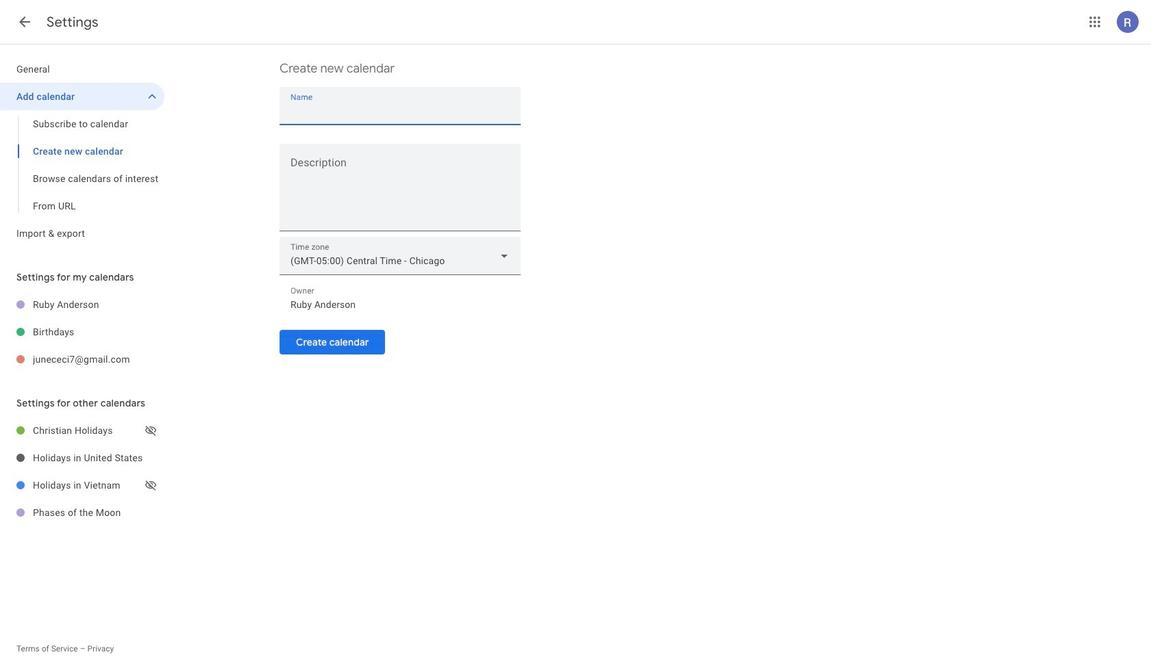 Task type: vqa. For each thing, say whether or not it's contained in the screenshot.
junececi7@gmail.com Tree Item
yes



Task type: locate. For each thing, give the bounding box(es) containing it.
phases of the moon tree item
[[0, 499, 164, 527]]

0 vertical spatial tree
[[0, 55, 164, 247]]

None text field
[[291, 101, 510, 121]]

2 tree from the top
[[0, 291, 164, 373]]

None text field
[[280, 160, 521, 225], [291, 295, 510, 314], [280, 160, 521, 225], [291, 295, 510, 314]]

2 vertical spatial tree
[[0, 417, 164, 527]]

group
[[0, 110, 164, 220]]

3 tree from the top
[[0, 417, 164, 527]]

1 vertical spatial tree
[[0, 291, 164, 373]]

junececi7@gmail.com tree item
[[0, 346, 164, 373]]

ruby anderson tree item
[[0, 291, 164, 319]]

tree
[[0, 55, 164, 247], [0, 291, 164, 373], [0, 417, 164, 527]]

heading
[[47, 14, 99, 31]]

None field
[[280, 237, 521, 275]]

holidays in united states tree item
[[0, 445, 164, 472]]

go back image
[[16, 14, 33, 30]]



Task type: describe. For each thing, give the bounding box(es) containing it.
holidays in vietnam tree item
[[0, 472, 164, 499]]

christian holidays tree item
[[0, 417, 164, 445]]

add calendar tree item
[[0, 83, 164, 110]]

birthdays tree item
[[0, 319, 164, 346]]

1 tree from the top
[[0, 55, 164, 247]]



